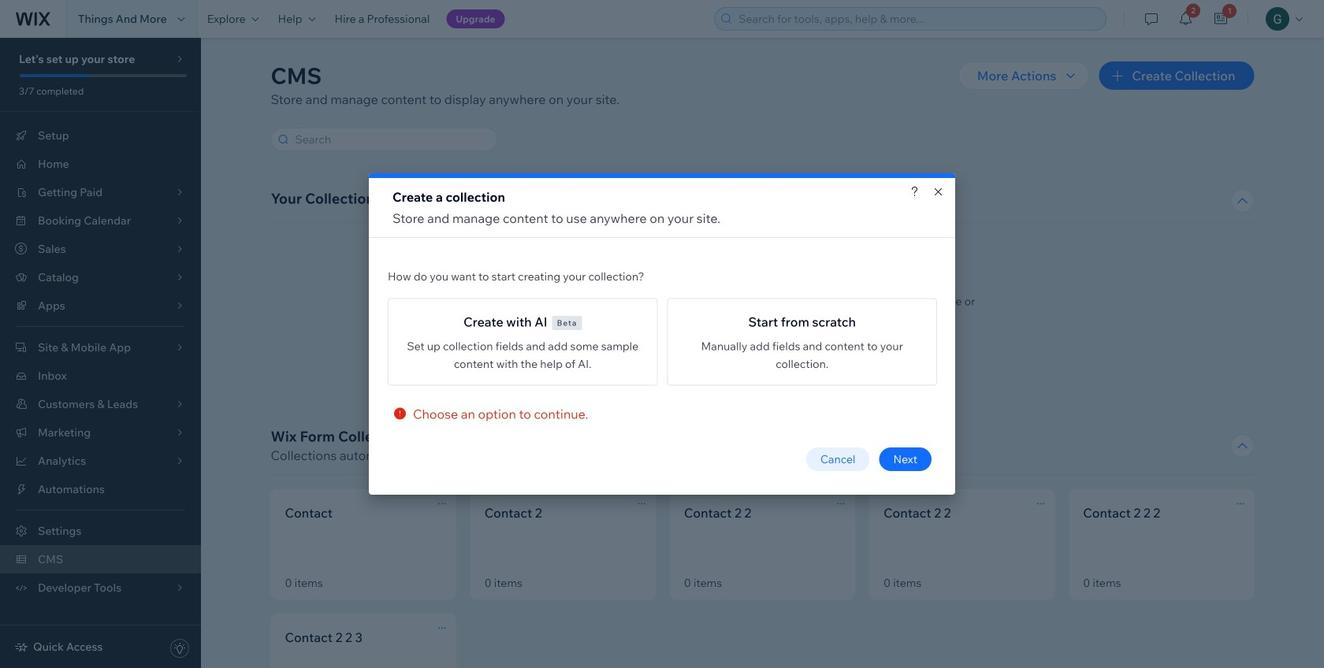 Task type: vqa. For each thing, say whether or not it's contained in the screenshot.
Things And More
no



Task type: locate. For each thing, give the bounding box(es) containing it.
sidebar element
[[0, 38, 201, 669]]



Task type: describe. For each thing, give the bounding box(es) containing it.
Search field
[[291, 128, 492, 151]]

Search for tools, apps, help & more... field
[[734, 8, 1101, 30]]



